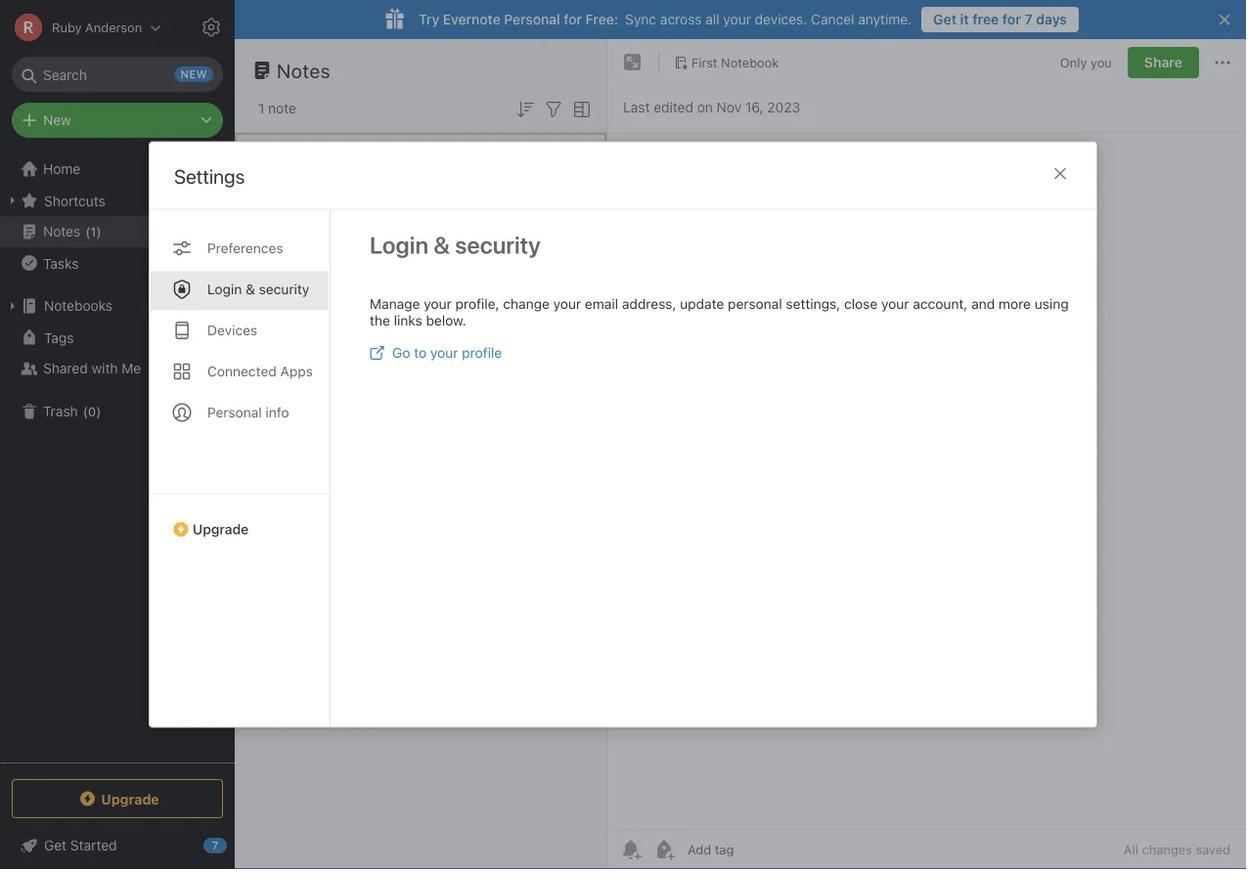 Task type: vqa. For each thing, say whether or not it's contained in the screenshot.
'Notes ( 1 )'
yes



Task type: describe. For each thing, give the bounding box(es) containing it.
to
[[414, 345, 427, 361]]

apps
[[280, 363, 313, 379]]

for for free:
[[564, 11, 582, 27]]

saved
[[1196, 843, 1230, 857]]

cancel
[[811, 11, 854, 27]]

manage
[[370, 296, 420, 312]]

home link
[[0, 154, 235, 185]]

your right the "close"
[[881, 296, 909, 312]]

connected
[[207, 363, 277, 379]]

changes
[[1142, 843, 1192, 857]]

your left email
[[553, 296, 581, 312]]

get
[[933, 11, 957, 27]]

devices.
[[755, 11, 807, 27]]

below.
[[426, 312, 466, 329]]

0 vertical spatial upgrade button
[[150, 493, 330, 545]]

you
[[1091, 55, 1112, 70]]

profile
[[462, 345, 502, 361]]

all changes saved
[[1124, 843, 1230, 857]]

shared with me link
[[0, 353, 234, 384]]

go
[[392, 345, 410, 361]]

on
[[697, 99, 713, 115]]

only
[[1060, 55, 1087, 70]]

1 vertical spatial login
[[207, 281, 242, 297]]

links
[[394, 312, 422, 329]]

with
[[91, 360, 118, 377]]

the
[[370, 312, 390, 329]]

account,
[[913, 296, 968, 312]]

new
[[43, 112, 71, 128]]

close
[[844, 296, 878, 312]]

it
[[960, 11, 969, 27]]

6
[[260, 213, 268, 226]]

0 horizontal spatial security
[[259, 281, 309, 297]]

share button
[[1128, 47, 1199, 78]]

last
[[623, 99, 650, 115]]

shortcuts button
[[0, 185, 234, 216]]

2023
[[767, 99, 800, 115]]

1 note
[[258, 100, 296, 116]]

address,
[[622, 296, 676, 312]]

get it free for 7 days button
[[922, 7, 1079, 32]]

1 vertical spatial personal
[[207, 404, 262, 421]]

notes ( 1 )
[[43, 223, 101, 240]]

your right "all"
[[723, 11, 751, 27]]

notes for notes
[[277, 59, 331, 82]]

go to your profile button
[[370, 345, 502, 361]]

1 vertical spatial login & security
[[207, 281, 309, 297]]

0
[[88, 404, 96, 419]]

0 vertical spatial personal
[[504, 11, 560, 27]]

Note Editor text field
[[607, 133, 1246, 829]]

) for notes
[[96, 224, 101, 239]]

and
[[971, 296, 995, 312]]

add tag image
[[652, 838, 676, 862]]

personal
[[728, 296, 782, 312]]

6 minutes ago button
[[235, 133, 606, 250]]

sync
[[625, 11, 656, 27]]

free:
[[586, 11, 618, 27]]

shared
[[43, 360, 88, 377]]

free
[[972, 11, 999, 27]]

7
[[1025, 11, 1033, 27]]



Task type: locate. For each thing, give the bounding box(es) containing it.
settings
[[174, 165, 245, 188]]

email
[[585, 296, 618, 312]]

notes up the tasks
[[43, 223, 80, 240]]

0 vertical spatial login
[[370, 231, 429, 259]]

for inside button
[[1002, 11, 1021, 27]]

None search field
[[25, 57, 209, 92]]

1 down the shortcuts
[[90, 224, 96, 239]]

login
[[370, 231, 429, 259], [207, 281, 242, 297]]

for
[[564, 11, 582, 27], [1002, 11, 1021, 27]]

shared with me
[[43, 360, 141, 377]]

( for trash
[[83, 404, 88, 419]]

notes inside note list element
[[277, 59, 331, 82]]

) inside trash ( 0 )
[[96, 404, 101, 419]]

notebooks
[[44, 298, 113, 314]]

1 horizontal spatial for
[[1002, 11, 1021, 27]]

more
[[999, 296, 1031, 312]]

for for 7
[[1002, 11, 1021, 27]]

1 horizontal spatial upgrade
[[193, 521, 249, 537]]

0 horizontal spatial for
[[564, 11, 582, 27]]

tags button
[[0, 322, 234, 353]]

) down the shortcuts button
[[96, 224, 101, 239]]

0 horizontal spatial notes
[[43, 223, 80, 240]]

upgrade button
[[150, 493, 330, 545], [12, 780, 223, 819]]

1 ) from the top
[[96, 224, 101, 239]]

your
[[723, 11, 751, 27], [424, 296, 452, 312], [553, 296, 581, 312], [881, 296, 909, 312], [430, 345, 458, 361]]

across
[[660, 11, 702, 27]]

ago
[[318, 213, 339, 226]]

1
[[258, 100, 264, 116], [90, 224, 96, 239]]

0 vertical spatial login & security
[[370, 231, 541, 259]]

tab list
[[150, 210, 331, 727]]

login & security
[[370, 231, 541, 259], [207, 281, 309, 297]]

1 horizontal spatial login
[[370, 231, 429, 259]]

) for trash
[[96, 404, 101, 419]]

new button
[[12, 103, 223, 138]]

) inside notes ( 1 )
[[96, 224, 101, 239]]

first notebook button
[[667, 49, 786, 76]]

expand notebooks image
[[5, 298, 21, 314]]

1 vertical spatial &
[[246, 281, 255, 297]]

days
[[1036, 11, 1067, 27]]

info
[[266, 404, 289, 421]]

notebooks link
[[0, 290, 234, 322]]

tags
[[44, 329, 74, 346]]

first
[[692, 55, 717, 70]]

only you
[[1060, 55, 1112, 70]]

nov
[[717, 99, 742, 115]]

0 vertical spatial )
[[96, 224, 101, 239]]

notes
[[277, 59, 331, 82], [43, 223, 80, 240]]

last edited on nov 16, 2023
[[623, 99, 800, 115]]

close image
[[1049, 162, 1072, 185]]

add a reminder image
[[619, 838, 643, 862]]

0 horizontal spatial personal
[[207, 404, 262, 421]]

0 horizontal spatial upgrade
[[101, 791, 159, 807]]

0 vertical spatial security
[[455, 231, 541, 259]]

2 ) from the top
[[96, 404, 101, 419]]

try
[[419, 11, 439, 27]]

( for notes
[[85, 224, 90, 239]]

tree containing home
[[0, 154, 235, 762]]

for left 7
[[1002, 11, 1021, 27]]

login up manage on the left of page
[[370, 231, 429, 259]]

security
[[455, 231, 541, 259], [259, 281, 309, 297]]

1 horizontal spatial security
[[455, 231, 541, 259]]

0 vertical spatial notes
[[277, 59, 331, 82]]

shortcuts
[[44, 192, 105, 209]]

personal info
[[207, 404, 289, 421]]

notebook
[[721, 55, 779, 70]]

0 vertical spatial &
[[434, 231, 450, 259]]

upgrade for topmost 'upgrade' popup button
[[193, 521, 249, 537]]

0 horizontal spatial login
[[207, 281, 242, 297]]

1 left note at the top of the page
[[258, 100, 264, 116]]

note
[[268, 100, 296, 116]]

evernote
[[443, 11, 501, 27]]

( down the shortcuts
[[85, 224, 90, 239]]

get it free for 7 days
[[933, 11, 1067, 27]]

try evernote personal for free: sync across all your devices. cancel anytime.
[[419, 11, 912, 27]]

1 vertical spatial upgrade button
[[12, 780, 223, 819]]

note window element
[[607, 39, 1246, 870]]

0 vertical spatial 1
[[258, 100, 264, 116]]

devices
[[207, 322, 257, 338]]

Search text field
[[25, 57, 209, 92]]

1 horizontal spatial 1
[[258, 100, 264, 116]]

1 vertical spatial security
[[259, 281, 309, 297]]

home
[[43, 161, 80, 177]]

go to your profile
[[392, 345, 502, 361]]

using
[[1035, 296, 1069, 312]]

personal down connected
[[207, 404, 262, 421]]

1 vertical spatial )
[[96, 404, 101, 419]]

tab list containing preferences
[[150, 210, 331, 727]]

edited
[[654, 99, 693, 115]]

preferences
[[207, 240, 283, 256]]

1 horizontal spatial login & security
[[370, 231, 541, 259]]

0 vertical spatial upgrade
[[193, 521, 249, 537]]

personal
[[504, 11, 560, 27], [207, 404, 262, 421]]

0 horizontal spatial &
[[246, 281, 255, 297]]

expand note image
[[621, 51, 645, 74]]

update
[[680, 296, 724, 312]]

) right trash
[[96, 404, 101, 419]]

)
[[96, 224, 101, 239], [96, 404, 101, 419]]

1 vertical spatial (
[[83, 404, 88, 419]]

note list element
[[235, 39, 607, 870]]

1 vertical spatial notes
[[43, 223, 80, 240]]

security down preferences
[[259, 281, 309, 297]]

tasks
[[43, 255, 79, 271]]

1 vertical spatial 1
[[90, 224, 96, 239]]

6 minutes ago
[[260, 213, 339, 226]]

trash
[[43, 403, 78, 420]]

upgrade for 'upgrade' popup button to the bottom
[[101, 791, 159, 807]]

1 horizontal spatial &
[[434, 231, 450, 259]]

0 vertical spatial (
[[85, 224, 90, 239]]

security up profile,
[[455, 231, 541, 259]]

me
[[122, 360, 141, 377]]

upgrade
[[193, 521, 249, 537], [101, 791, 159, 807]]

minutes
[[271, 213, 315, 226]]

1 inside note list element
[[258, 100, 264, 116]]

all
[[705, 11, 719, 27]]

notes for notes ( 1 )
[[43, 223, 80, 240]]

notes inside "tree"
[[43, 223, 80, 240]]

change
[[503, 296, 550, 312]]

all
[[1124, 843, 1138, 857]]

tree
[[0, 154, 235, 762]]

1 vertical spatial upgrade
[[101, 791, 159, 807]]

for left free: at the left top of page
[[564, 11, 582, 27]]

trash ( 0 )
[[43, 403, 101, 420]]

your up below. on the left
[[424, 296, 452, 312]]

your right "to"
[[430, 345, 458, 361]]

manage your profile, change your email address, update personal settings, close your account, and more using the links below.
[[370, 296, 1069, 329]]

0 horizontal spatial login & security
[[207, 281, 309, 297]]

login & security down preferences
[[207, 281, 309, 297]]

1 horizontal spatial notes
[[277, 59, 331, 82]]

& up below. on the left
[[434, 231, 450, 259]]

2 for from the left
[[1002, 11, 1021, 27]]

login & security up profile,
[[370, 231, 541, 259]]

settings image
[[200, 16, 223, 39]]

share
[[1144, 54, 1182, 70]]

personal right evernote
[[504, 11, 560, 27]]

( inside notes ( 1 )
[[85, 224, 90, 239]]

( right trash
[[83, 404, 88, 419]]

connected apps
[[207, 363, 313, 379]]

login up the devices on the top of the page
[[207, 281, 242, 297]]

( inside trash ( 0 )
[[83, 404, 88, 419]]

first notebook
[[692, 55, 779, 70]]

profile,
[[455, 296, 499, 312]]

1 for from the left
[[564, 11, 582, 27]]

(
[[85, 224, 90, 239], [83, 404, 88, 419]]

tasks button
[[0, 247, 234, 279]]

anytime.
[[858, 11, 912, 27]]

& down preferences
[[246, 281, 255, 297]]

notes up note at the top of the page
[[277, 59, 331, 82]]

1 horizontal spatial personal
[[504, 11, 560, 27]]

settings,
[[786, 296, 840, 312]]

1 inside notes ( 1 )
[[90, 224, 96, 239]]

16,
[[745, 99, 763, 115]]

0 horizontal spatial 1
[[90, 224, 96, 239]]



